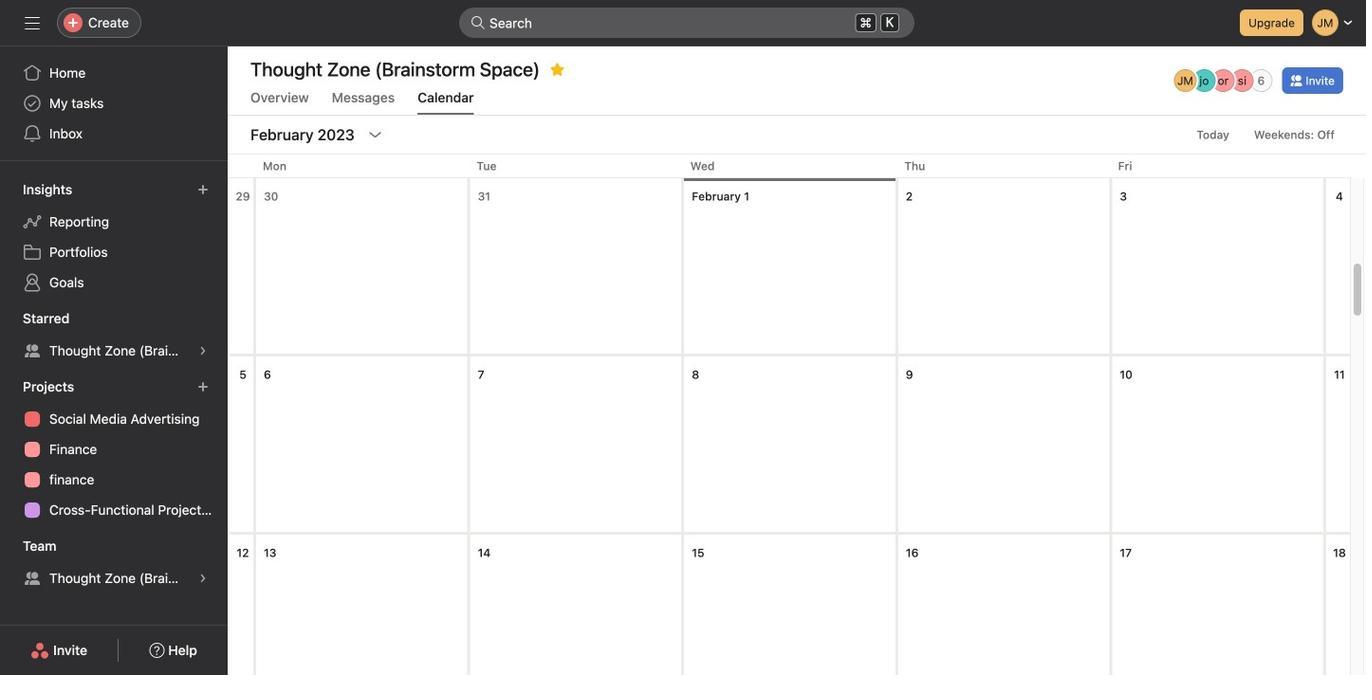 Task type: vqa. For each thing, say whether or not it's contained in the screenshot.
1st 0 comments image from the top of the page
no



Task type: locate. For each thing, give the bounding box(es) containing it.
Search tasks, projects, and more text field
[[459, 8, 915, 38]]

None field
[[459, 8, 915, 38]]

remove from starred image
[[550, 62, 565, 77]]

projects element
[[0, 370, 228, 529]]

new project or portfolio image
[[197, 381, 209, 393]]

starred element
[[0, 302, 228, 370]]

see details, thought zone (brainstorm space) image
[[197, 573, 209, 584]]

pick month image
[[368, 127, 383, 142]]

insights element
[[0, 173, 228, 302]]

hide sidebar image
[[25, 15, 40, 30]]



Task type: describe. For each thing, give the bounding box(es) containing it.
global element
[[0, 46, 228, 160]]

teams element
[[0, 529, 228, 598]]

prominent image
[[471, 15, 486, 30]]

see details, thought zone (brainstorm space) image
[[197, 345, 209, 357]]

new insights image
[[197, 184, 209, 195]]



